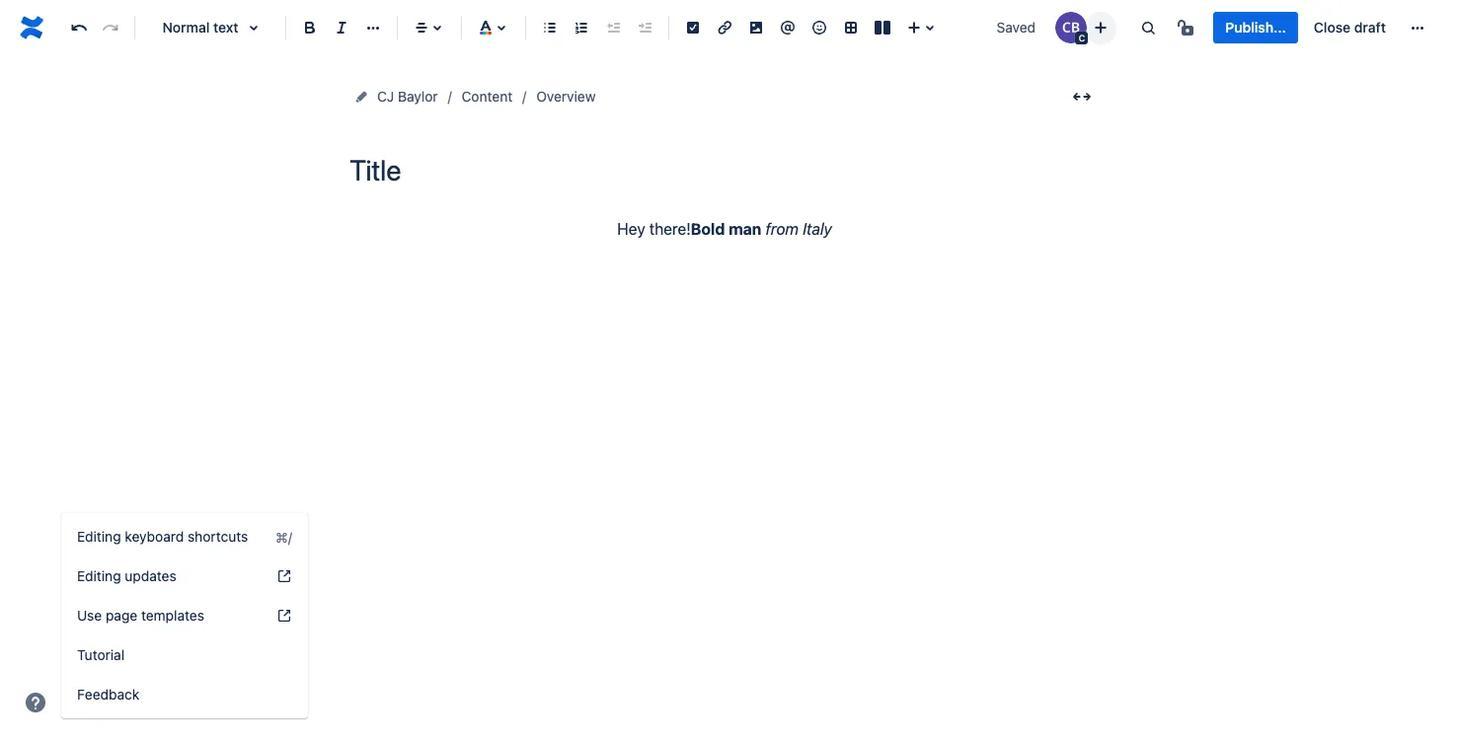Task type: vqa. For each thing, say whether or not it's contained in the screenshot.
the this
no



Task type: describe. For each thing, give the bounding box(es) containing it.
0 horizontal spatial help image
[[24, 691, 47, 715]]

make page full-width image
[[1071, 85, 1094, 109]]

feedback button
[[61, 676, 308, 715]]

move this page image
[[354, 89, 369, 105]]

italic ⌘i image
[[330, 16, 354, 40]]

templates
[[141, 607, 204, 624]]

editing for editing keyboard shortcuts
[[77, 528, 121, 545]]

add image, video, or file image
[[745, 16, 768, 40]]

updates
[[125, 568, 176, 585]]

cj baylor
[[377, 88, 438, 105]]

page
[[106, 607, 137, 624]]

editing for editing updates
[[77, 568, 121, 585]]

use
[[77, 607, 102, 624]]

content
[[462, 88, 513, 105]]

layouts image
[[871, 16, 895, 40]]

numbered list ⌘⇧7 image
[[570, 16, 594, 40]]

indent tab image
[[633, 16, 657, 40]]

link image
[[713, 16, 737, 40]]

cj baylor link
[[377, 85, 438, 109]]

man
[[729, 220, 762, 238]]

shortcuts
[[188, 528, 248, 545]]

there!
[[650, 220, 691, 238]]

Main content area, start typing to enter text. text field
[[350, 216, 1100, 243]]

hey there! bold man from italy
[[618, 220, 832, 238]]

normal text button
[[143, 6, 278, 49]]

more formatting image
[[361, 16, 385, 40]]

align center image
[[410, 16, 434, 40]]

Give this page a title text field
[[350, 154, 1100, 187]]

tutorial
[[77, 647, 125, 664]]

editing updates link
[[61, 557, 308, 597]]

normal text
[[162, 19, 239, 36]]

publish... button
[[1214, 12, 1299, 43]]

close
[[1314, 19, 1351, 36]]

overview
[[537, 88, 596, 105]]

text
[[213, 19, 239, 36]]

close draft button
[[1303, 12, 1399, 43]]

emoji image
[[808, 16, 832, 40]]

mention image
[[776, 16, 800, 40]]

italy
[[803, 220, 832, 238]]

publish...
[[1226, 19, 1287, 36]]

action item image
[[682, 16, 705, 40]]

use page templates link
[[61, 597, 308, 636]]

⌘/
[[276, 529, 292, 546]]

redo ⌘⇧z image
[[99, 16, 122, 40]]

undo ⌘z image
[[67, 16, 91, 40]]

content link
[[462, 85, 513, 109]]



Task type: locate. For each thing, give the bounding box(es) containing it.
keyboard
[[125, 528, 184, 545]]

bold ⌘b image
[[298, 16, 322, 40]]

saved
[[997, 19, 1036, 36]]

tutorial button
[[61, 636, 308, 676]]

help image inside use page templates link
[[277, 608, 292, 624]]

editing updates
[[77, 568, 176, 585]]

confluence image
[[16, 12, 47, 43]]

normal
[[162, 19, 210, 36]]

editing
[[77, 528, 121, 545], [77, 568, 121, 585]]

bullet list ⌘⇧8 image
[[538, 16, 562, 40]]

1 vertical spatial help image
[[24, 691, 47, 715]]

no restrictions image
[[1177, 16, 1200, 40]]

hey
[[618, 220, 646, 238]]

feedback
[[77, 686, 139, 703]]

confluence image
[[16, 12, 47, 43]]

editing up editing updates
[[77, 528, 121, 545]]

more image
[[1406, 16, 1430, 40]]

table image
[[840, 16, 863, 40]]

2 editing from the top
[[77, 568, 121, 585]]

0 vertical spatial help image
[[277, 608, 292, 624]]

find and replace image
[[1137, 16, 1161, 40]]

help image left the feedback
[[24, 691, 47, 715]]

help image down help image
[[277, 608, 292, 624]]

overview link
[[537, 85, 596, 109]]

close draft
[[1314, 19, 1387, 36]]

1 vertical spatial editing
[[77, 568, 121, 585]]

help image
[[277, 608, 292, 624], [24, 691, 47, 715]]

use page templates
[[77, 607, 204, 624]]

cj baylor image
[[1056, 12, 1088, 43]]

1 horizontal spatial help image
[[277, 608, 292, 624]]

invite to edit image
[[1090, 15, 1114, 39]]

baylor
[[398, 88, 438, 105]]

cj
[[377, 88, 394, 105]]

0 vertical spatial editing
[[77, 528, 121, 545]]

outdent ⇧tab image
[[602, 16, 625, 40]]

from
[[766, 220, 799, 238]]

help image
[[277, 569, 292, 585]]

1 editing from the top
[[77, 528, 121, 545]]

draft
[[1355, 19, 1387, 36]]

bold
[[691, 220, 725, 238]]

editing keyboard shortcuts
[[77, 528, 248, 545]]

editing up use
[[77, 568, 121, 585]]



